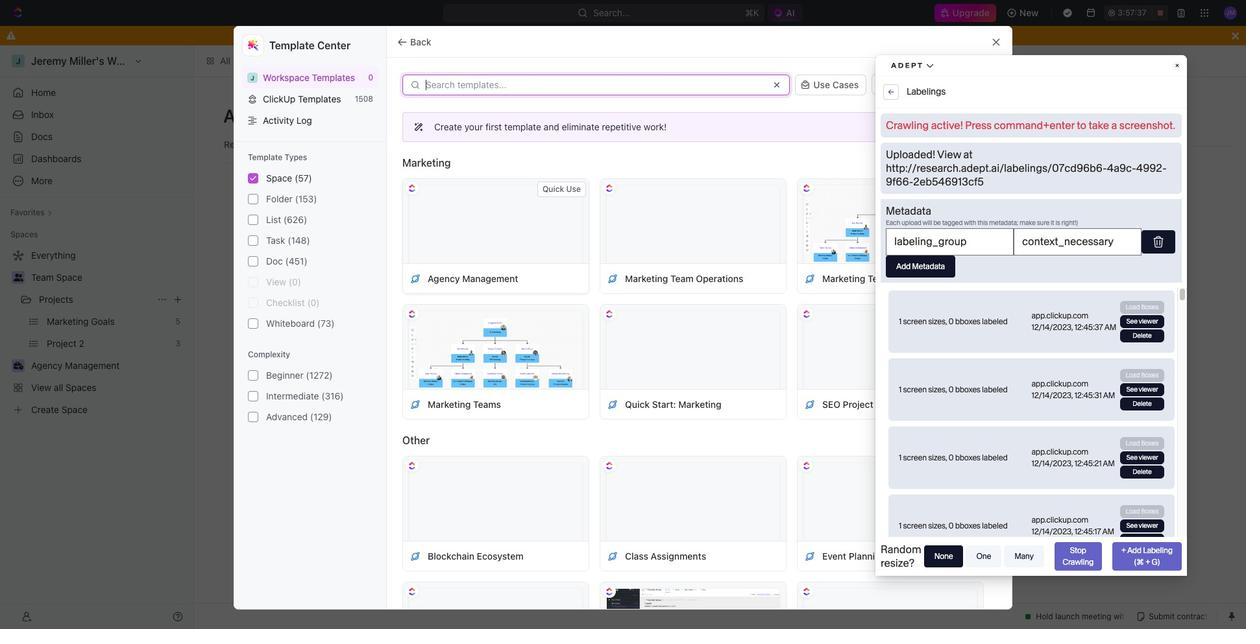 Task type: vqa. For each thing, say whether or not it's contained in the screenshot.


Task type: locate. For each thing, give the bounding box(es) containing it.
spaces down favorites
[[10, 230, 38, 239]]

see
[[943, 158, 957, 167], [942, 435, 956, 445]]

quick down and
[[543, 184, 564, 194]]

more right 3
[[965, 435, 985, 445]]

0 vertical spatial use
[[813, 79, 830, 90]]

see for marketing
[[943, 158, 957, 167]]

all spaces up j
[[220, 55, 264, 66]]

cases
[[832, 79, 859, 90]]

activity log
[[263, 115, 312, 126]]

clickup templates
[[263, 93, 341, 104]]

1 vertical spatial all spaces
[[223, 105, 312, 127]]

1 vertical spatial teams
[[473, 399, 501, 410]]

0 horizontal spatial teams
[[473, 399, 501, 410]]

new inside button
[[1019, 7, 1039, 18]]

0 vertical spatial marketing teams
[[822, 273, 896, 284]]

template for template types
[[248, 153, 282, 162]]

team left operations
[[670, 273, 694, 284]]

all
[[220, 55, 230, 66], [223, 105, 245, 127], [572, 286, 581, 295]]

created
[[941, 79, 976, 90]]

use
[[813, 79, 830, 90], [566, 184, 581, 194]]

0 horizontal spatial new
[[928, 111, 947, 122]]

1 vertical spatial more
[[965, 158, 985, 167]]

1 horizontal spatial use
[[813, 79, 830, 90]]

all spaces down clickup
[[223, 105, 312, 127]]

new inside button
[[928, 111, 947, 122]]

templates up activity log "button"
[[298, 93, 341, 104]]

view
[[266, 276, 286, 288]]

0 horizontal spatial team space
[[31, 272, 82, 283]]

quick use button
[[537, 182, 586, 197]]

space
[[949, 111, 975, 122], [1070, 162, 1097, 173], [266, 173, 292, 184], [56, 272, 82, 283]]

1 vertical spatial new
[[928, 111, 947, 122]]

template for template center
[[269, 40, 315, 51]]

work!
[[644, 121, 667, 132]]

learn
[[931, 122, 952, 132]]

see left 3
[[942, 435, 956, 445]]

0 vertical spatial quick
[[543, 184, 564, 194]]

your
[[465, 121, 483, 132], [1085, 128, 1101, 138]]

2 vertical spatial all
[[572, 286, 581, 295]]

see 1 more
[[943, 158, 985, 167]]

teams
[[868, 273, 896, 284], [473, 399, 501, 410]]

agency
[[1045, 188, 1077, 199], [428, 273, 460, 284]]

tags
[[890, 79, 910, 90]]

tree
[[5, 245, 188, 421]]

team right user group image
[[1045, 162, 1068, 173]]

1 vertical spatial agency management
[[428, 273, 518, 284]]

learn more link
[[926, 119, 979, 135]]

create your first template and eliminate repetitive work!
[[434, 121, 667, 132]]

created by button
[[923, 75, 996, 95]]

0 vertical spatial templates
[[312, 72, 355, 83]]

center
[[317, 40, 351, 51]]

whiteboard
[[266, 318, 315, 329]]

1 vertical spatial template
[[248, 153, 282, 162]]

1 vertical spatial agency
[[428, 273, 460, 284]]

1 vertical spatial quick
[[625, 399, 650, 410]]

your left first
[[465, 121, 483, 132]]

1 vertical spatial marketing teams
[[428, 399, 501, 410]]

1 vertical spatial templates
[[298, 93, 341, 104]]

marketing teams
[[822, 273, 896, 284], [428, 399, 501, 410]]

operations
[[696, 273, 743, 284]]

marketing team operations
[[625, 273, 743, 284]]

left
[[1104, 128, 1116, 138]]

(57)
[[295, 173, 312, 184]]

0 horizontal spatial management
[[462, 273, 518, 284]]

team
[[1045, 162, 1068, 173], [31, 272, 54, 283], [670, 273, 694, 284]]

see left the 1
[[943, 158, 957, 167]]

more right the 1
[[965, 158, 985, 167]]

template left types
[[248, 153, 282, 162]]

0 vertical spatial see
[[943, 158, 957, 167]]

space inside button
[[949, 111, 975, 122]]

more for marketing
[[965, 158, 985, 167]]

1 horizontal spatial quick
[[625, 399, 650, 410]]

spaces up j
[[233, 55, 264, 66]]

workspace templates
[[263, 72, 355, 83]]

3
[[958, 435, 963, 445]]

0 horizontal spatial team
[[31, 272, 54, 283]]

quick inside button
[[543, 184, 564, 194]]

tree containing team space
[[5, 245, 188, 421]]

template
[[269, 40, 315, 51], [248, 153, 282, 162]]

(0) right the view
[[289, 276, 301, 288]]

upgrade
[[952, 7, 990, 18]]

log
[[296, 115, 312, 126]]

search...
[[593, 7, 630, 18]]

checklist
[[266, 297, 305, 308]]

more
[[954, 122, 974, 132], [965, 158, 985, 167], [965, 435, 985, 445]]

use inside dropdown button
[[813, 79, 830, 90]]

0 vertical spatial all spaces
[[220, 55, 264, 66]]

more inside button
[[965, 158, 985, 167]]

0 vertical spatial agency
[[1045, 188, 1077, 199]]

inbox link
[[5, 104, 188, 125]]

1 vertical spatial see
[[942, 435, 956, 445]]

spaces down clickup
[[249, 105, 312, 127]]

back button
[[392, 31, 439, 52]]

doc
[[266, 256, 283, 267]]

1 horizontal spatial new
[[1019, 7, 1039, 18]]

2 vertical spatial management
[[876, 399, 932, 410]]

see 3 more button
[[937, 433, 990, 448]]

0 horizontal spatial quick
[[543, 184, 564, 194]]

list (626)
[[266, 214, 307, 225]]

templates down center
[[312, 72, 355, 83]]

1 vertical spatial (0)
[[307, 297, 320, 308]]

team space up the projects
[[31, 272, 82, 283]]

0 vertical spatial management
[[1079, 188, 1135, 199]]

0 vertical spatial new
[[1019, 7, 1039, 18]]

seo project management
[[822, 399, 932, 410]]

(0) for checklist (0)
[[307, 297, 320, 308]]

blockchain
[[428, 551, 474, 562]]

use left cases
[[813, 79, 830, 90]]

class
[[625, 551, 648, 562]]

None checkbox
[[248, 173, 258, 184], [248, 256, 258, 267], [248, 277, 258, 288], [248, 298, 258, 308], [248, 173, 258, 184], [248, 256, 258, 267], [248, 277, 258, 288], [248, 298, 258, 308]]

0 horizontal spatial (0)
[[289, 276, 301, 288]]

0 horizontal spatial agency
[[428, 273, 460, 284]]

1 horizontal spatial (0)
[[307, 297, 320, 308]]

template up workspace at the top left
[[269, 40, 315, 51]]

see inside see 3 more "button"
[[942, 435, 956, 445]]

quick left start:
[[625, 399, 650, 410]]

use down eliminate
[[566, 184, 581, 194]]

more inside "button"
[[965, 435, 985, 445]]

use cases button
[[795, 73, 867, 97]]

(0) up (73)
[[307, 297, 320, 308]]

1 vertical spatial team space
[[31, 272, 82, 283]]

project
[[843, 399, 873, 410]]

management
[[1079, 188, 1135, 199], [462, 273, 518, 284], [876, 399, 932, 410]]

advanced
[[266, 412, 308, 423]]

intermediate (316)
[[266, 391, 344, 402]]

1 vertical spatial use
[[566, 184, 581, 194]]

(0)
[[289, 276, 301, 288], [307, 297, 320, 308]]

task (148)
[[266, 235, 310, 246]]

None checkbox
[[248, 194, 258, 204], [248, 215, 258, 225], [248, 236, 258, 246], [248, 319, 258, 329], [248, 194, 258, 204], [248, 215, 258, 225], [248, 236, 258, 246], [248, 319, 258, 329]]

Advanced (129) checkbox
[[248, 412, 258, 423]]

0 vertical spatial team space
[[1045, 162, 1097, 173]]

view (0)
[[266, 276, 301, 288]]

favorites
[[10, 208, 45, 217]]

spaces
[[233, 55, 264, 66], [249, 105, 312, 127], [1058, 110, 1097, 124], [1022, 128, 1048, 138], [10, 230, 38, 239], [583, 286, 610, 295]]

(153)
[[295, 193, 317, 204]]

first
[[485, 121, 502, 132]]

quick
[[543, 184, 564, 194], [625, 399, 650, 410]]

1 horizontal spatial agency
[[1045, 188, 1077, 199]]

marketing
[[402, 157, 451, 169], [625, 273, 668, 284], [822, 273, 865, 284], [428, 399, 471, 410], [678, 399, 722, 410]]

1 horizontal spatial agency management
[[1045, 188, 1135, 199]]

your right in
[[1085, 128, 1101, 138]]

0 vertical spatial template
[[269, 40, 315, 51]]

more right learn
[[954, 122, 974, 132]]

sidebar navigation
[[0, 45, 194, 630]]

team space down shown
[[1045, 162, 1097, 173]]

1 horizontal spatial your
[[1085, 128, 1101, 138]]

class assignments
[[625, 551, 706, 562]]

0 vertical spatial agency management
[[1045, 188, 1135, 199]]

back
[[410, 36, 431, 47]]

see inside see 1 more button
[[943, 158, 957, 167]]

team right user group icon
[[31, 272, 54, 283]]

2 vertical spatial more
[[965, 435, 985, 445]]

agency management
[[1045, 188, 1135, 199], [428, 273, 518, 284]]

start:
[[652, 399, 676, 410]]

0 vertical spatial (0)
[[289, 276, 301, 288]]

0 horizontal spatial marketing teams
[[428, 399, 501, 410]]

1 horizontal spatial teams
[[868, 273, 896, 284]]



Task type: describe. For each thing, give the bounding box(es) containing it.
sidebar.
[[1118, 128, 1147, 138]]

inbox
[[31, 109, 54, 120]]

repetitive
[[602, 121, 641, 132]]

tree inside sidebar navigation
[[5, 245, 188, 421]]

(1272)
[[306, 370, 333, 381]]

and
[[544, 121, 559, 132]]

projects link
[[39, 289, 152, 310]]

planning
[[849, 551, 886, 562]]

0 horizontal spatial your
[[465, 121, 483, 132]]

joined
[[612, 286, 635, 295]]

spaces down visible
[[1022, 128, 1048, 138]]

beginner
[[266, 370, 304, 381]]

2 horizontal spatial management
[[1079, 188, 1135, 199]]

other
[[402, 435, 430, 447]]

docs link
[[5, 127, 188, 147]]

doc (451)
[[266, 256, 307, 267]]

quick for quick use
[[543, 184, 564, 194]]

jeremy miller's workspace, , element
[[247, 72, 258, 83]]

team space inside tree
[[31, 272, 82, 283]]

space (57)
[[266, 173, 312, 184]]

2 horizontal spatial team
[[1045, 162, 1068, 173]]

all spaces joined
[[572, 286, 635, 295]]

visible spaces spaces shown in your left sidebar.
[[1022, 110, 1147, 138]]

shown
[[1051, 128, 1074, 138]]

j
[[250, 74, 254, 81]]

new for new
[[1019, 7, 1039, 18]]

home
[[31, 87, 56, 98]]

assignments
[[651, 551, 706, 562]]

by
[[978, 79, 988, 90]]

dashboards
[[31, 153, 82, 164]]

tags button
[[872, 74, 918, 96]]

team space link
[[31, 267, 186, 288]]

space inside tree
[[56, 272, 82, 283]]

Search templates... text field
[[426, 80, 764, 90]]

templates for clickup templates
[[298, 93, 341, 104]]

1 vertical spatial all
[[223, 105, 245, 127]]

(316)
[[321, 391, 344, 402]]

created by
[[941, 79, 988, 90]]

team inside tree
[[31, 272, 54, 283]]

checklist (0)
[[266, 297, 320, 308]]

quick use
[[543, 184, 581, 194]]

event
[[822, 551, 846, 562]]

whiteboard (73)
[[266, 318, 335, 329]]

clickup
[[263, 93, 295, 104]]

0 horizontal spatial use
[[566, 184, 581, 194]]

1
[[959, 158, 963, 167]]

(0) for view (0)
[[289, 276, 301, 288]]

1 vertical spatial management
[[462, 273, 518, 284]]

blockchain ecosystem
[[428, 551, 523, 562]]

business time image
[[1024, 190, 1034, 197]]

new space
[[928, 111, 975, 122]]

quick start: marketing
[[625, 399, 722, 410]]

favorites button
[[5, 205, 58, 221]]

your inside visible spaces spaces shown in your left sidebar.
[[1085, 128, 1101, 138]]

user group image
[[1024, 164, 1034, 171]]

tags button
[[872, 74, 918, 95]]

(129)
[[310, 412, 332, 423]]

see 1 more button
[[938, 155, 990, 171]]

more for other
[[965, 435, 985, 445]]

workspace
[[263, 72, 309, 83]]

activity
[[263, 115, 294, 126]]

activity log button
[[242, 110, 378, 131]]

complexity
[[248, 350, 290, 360]]

task
[[266, 235, 285, 246]]

template center
[[269, 40, 351, 51]]

quick for quick start: marketing
[[625, 399, 650, 410]]

see 3 more
[[942, 435, 985, 445]]

visible
[[1022, 110, 1056, 124]]

Intermediate (316) checkbox
[[248, 391, 258, 402]]

new button
[[1001, 3, 1046, 23]]

Search Spaces... text field
[[857, 135, 957, 154]]

1508
[[355, 94, 373, 104]]

(73)
[[317, 318, 335, 329]]

created by button
[[923, 75, 996, 95]]

folder
[[266, 193, 293, 204]]

folder (153)
[[266, 193, 317, 204]]

0 vertical spatial teams
[[868, 273, 896, 284]]

spaces inside sidebar navigation
[[10, 230, 38, 239]]

spaces left joined at top
[[583, 286, 610, 295]]

new space button
[[909, 106, 983, 127]]

beginner (1272)
[[266, 370, 333, 381]]

1 horizontal spatial team
[[670, 273, 694, 284]]

user group image
[[13, 274, 23, 282]]

learn more
[[931, 122, 974, 132]]

in
[[1076, 128, 1083, 138]]

spaces up in
[[1058, 110, 1097, 124]]

use cases
[[813, 79, 859, 90]]

(626)
[[284, 214, 307, 225]]

home link
[[5, 82, 188, 103]]

0 vertical spatial more
[[954, 122, 974, 132]]

projects
[[39, 294, 73, 305]]

(451)
[[285, 256, 307, 267]]

use cases button
[[795, 75, 867, 95]]

3:57:37
[[1118, 8, 1147, 18]]

Beginner (1272) checkbox
[[248, 371, 258, 381]]

0
[[368, 73, 373, 82]]

0 horizontal spatial agency management
[[428, 273, 518, 284]]

1 horizontal spatial marketing teams
[[822, 273, 896, 284]]

1 horizontal spatial management
[[876, 399, 932, 410]]

3:57:37 button
[[1104, 5, 1168, 21]]

1 horizontal spatial team space
[[1045, 162, 1097, 173]]

see for other
[[942, 435, 956, 445]]

new for new space
[[928, 111, 947, 122]]

docs
[[31, 131, 53, 142]]

⌘k
[[745, 7, 760, 18]]

0 vertical spatial all
[[220, 55, 230, 66]]

intermediate
[[266, 391, 319, 402]]

templates for workspace templates
[[312, 72, 355, 83]]

types
[[285, 153, 307, 162]]



